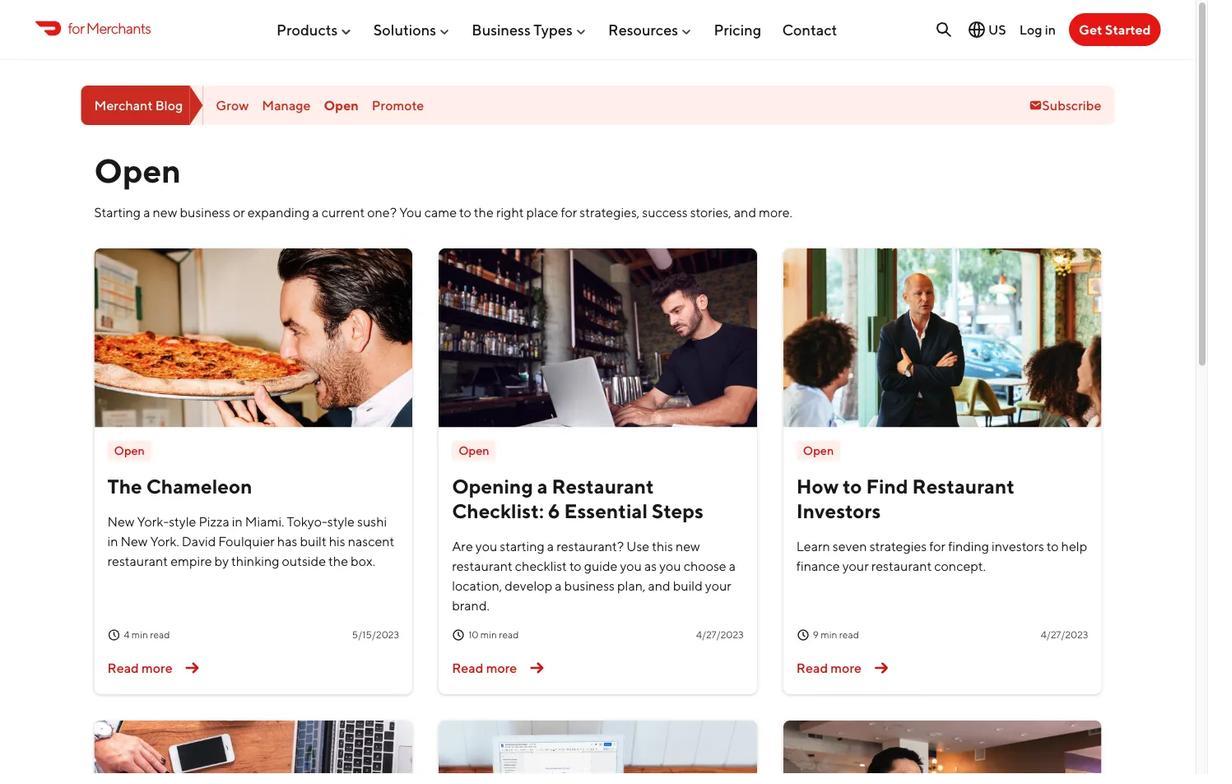 Task type: vqa. For each thing, say whether or not it's contained in the screenshot.
success at right
yes



Task type: locate. For each thing, give the bounding box(es) containing it.
find
[[866, 474, 908, 498]]

open
[[324, 97, 359, 113], [94, 151, 181, 190], [114, 444, 145, 457], [459, 444, 489, 457], [803, 444, 834, 457]]

more down 9 min read on the bottom of the page
[[831, 660, 862, 676]]

2 read more from the left
[[452, 660, 517, 676]]

read more
[[107, 660, 173, 676], [452, 660, 517, 676], [797, 660, 862, 676]]

2 style from the left
[[327, 514, 355, 530]]

restaurant down strategies
[[871, 558, 932, 574]]

stories,
[[690, 205, 731, 220]]

finance
[[797, 558, 840, 574]]

you right as
[[659, 558, 681, 574]]

you left as
[[620, 558, 642, 574]]

box.
[[351, 553, 375, 569]]

right
[[496, 205, 524, 220]]

contact
[[782, 21, 837, 38]]

finding
[[948, 539, 989, 554]]

open link up the
[[107, 441, 151, 461]]

1 horizontal spatial more
[[486, 660, 517, 676]]

read more down 9 min read on the bottom of the page
[[797, 660, 862, 676]]

0 horizontal spatial read more
[[107, 660, 173, 676]]

0 horizontal spatial more
[[142, 660, 173, 676]]

read right 10
[[499, 629, 519, 641]]

1 horizontal spatial 4/27/2023
[[1041, 629, 1088, 641]]

4
[[124, 629, 130, 641]]

merchant blog link
[[81, 86, 203, 125]]

your down choose
[[705, 578, 732, 594]]

1 horizontal spatial style
[[327, 514, 355, 530]]

more for the chameleon
[[142, 660, 173, 676]]

investors
[[992, 539, 1044, 554]]

time line image left 10
[[452, 629, 465, 642]]

us
[[988, 22, 1006, 37]]

1 horizontal spatial your
[[842, 558, 869, 574]]

restaurant up finding on the bottom right of page
[[912, 474, 1015, 498]]

open link for opening a restaurant checklist: 6 essential steps
[[452, 441, 496, 461]]

1 style from the left
[[169, 514, 196, 530]]

read more for the chameleon
[[107, 660, 173, 676]]

3 read from the left
[[839, 629, 859, 641]]

restaurant down york.
[[107, 553, 168, 569]]

restaurant?
[[557, 539, 624, 554]]

you right are in the bottom of the page
[[476, 539, 497, 554]]

open up how
[[803, 444, 834, 457]]

for left merchants
[[68, 19, 84, 37]]

arrow right image for investors
[[868, 655, 895, 681]]

open up the
[[114, 444, 145, 457]]

solutions
[[373, 21, 436, 38]]

email icon image
[[1029, 99, 1042, 112]]

in
[[1045, 22, 1056, 37], [232, 514, 243, 530], [107, 534, 118, 549]]

for
[[68, 19, 84, 37], [561, 205, 577, 220], [929, 539, 946, 554]]

for right the place
[[561, 205, 577, 220]]

business types
[[472, 21, 573, 38]]

1 horizontal spatial arrow right image
[[868, 655, 895, 681]]

more for how to find restaurant investors
[[831, 660, 862, 676]]

a left current
[[312, 205, 319, 220]]

2 arrow right image from the left
[[868, 655, 895, 681]]

2 horizontal spatial min
[[821, 629, 837, 641]]

read for opening a restaurant checklist: 6 essential steps
[[499, 629, 519, 641]]

subscribe
[[1042, 97, 1102, 113]]

2 horizontal spatial in
[[1045, 22, 1056, 37]]

plan,
[[617, 578, 646, 594]]

restaurant up location,
[[452, 558, 513, 574]]

a
[[143, 205, 150, 220], [312, 205, 319, 220], [537, 474, 548, 498], [547, 539, 554, 554], [729, 558, 736, 574], [555, 578, 562, 594]]

arrow right image
[[179, 655, 205, 681]]

manage link
[[262, 97, 311, 113]]

1 horizontal spatial read
[[452, 660, 484, 676]]

time line image
[[107, 629, 121, 642], [452, 629, 465, 642], [797, 629, 810, 642]]

restaurant up essential
[[552, 474, 654, 498]]

1 horizontal spatial new
[[676, 539, 700, 554]]

more
[[142, 660, 173, 676], [486, 660, 517, 676], [831, 660, 862, 676]]

started
[[1105, 22, 1151, 37]]

2 vertical spatial for
[[929, 539, 946, 554]]

restaurant opening checklist image
[[439, 249, 757, 427]]

1 read more from the left
[[107, 660, 173, 676]]

a right choose
[[729, 558, 736, 574]]

arrow right image
[[524, 655, 550, 681], [868, 655, 895, 681]]

your inside the are you starting a restaurant? use this new restaurant checklist to guide you as you choose a location, develop a business plan, and build your brand.
[[705, 578, 732, 594]]

1 vertical spatial and
[[648, 578, 671, 594]]

3 read from the left
[[797, 660, 828, 676]]

read more for opening a restaurant checklist: 6 essential steps
[[452, 660, 517, 676]]

new down "york-"
[[121, 534, 148, 549]]

0 vertical spatial your
[[842, 558, 869, 574]]

read
[[107, 660, 139, 676], [452, 660, 484, 676], [797, 660, 828, 676]]

more for opening a restaurant checklist: 6 essential steps
[[486, 660, 517, 676]]

0 horizontal spatial arrow right image
[[524, 655, 550, 681]]

open link right the manage link
[[324, 97, 359, 113]]

open link up opening
[[452, 441, 496, 461]]

1 more from the left
[[142, 660, 173, 676]]

read for the chameleon
[[150, 629, 170, 641]]

read down 4
[[107, 660, 139, 676]]

10
[[468, 629, 479, 641]]

2 more from the left
[[486, 660, 517, 676]]

0 horizontal spatial business
[[180, 205, 230, 220]]

business
[[180, 205, 230, 220], [564, 578, 615, 594]]

to down the restaurant? in the bottom of the page
[[569, 558, 582, 574]]

2 horizontal spatial time line image
[[797, 629, 810, 642]]

the down his
[[328, 553, 348, 569]]

more down 4 min read on the bottom
[[142, 660, 173, 676]]

1 horizontal spatial min
[[480, 629, 497, 641]]

guide
[[584, 558, 618, 574]]

a right opening
[[537, 474, 548, 498]]

manage
[[262, 97, 311, 113]]

0 vertical spatial business
[[180, 205, 230, 220]]

3 read more from the left
[[797, 660, 862, 676]]

has
[[277, 534, 297, 549]]

0 horizontal spatial time line image
[[107, 629, 121, 642]]

time line image for the chameleon
[[107, 629, 121, 642]]

1 time line image from the left
[[107, 629, 121, 642]]

read for how to find restaurant investors
[[797, 660, 828, 676]]

business types link
[[472, 14, 587, 45]]

2 horizontal spatial restaurant
[[871, 558, 932, 574]]

business down guide at the bottom of the page
[[564, 578, 615, 594]]

0 horizontal spatial the
[[328, 553, 348, 569]]

1 horizontal spatial and
[[734, 205, 756, 220]]

0 horizontal spatial and
[[648, 578, 671, 594]]

0 horizontal spatial style
[[169, 514, 196, 530]]

business inside the are you starting a restaurant? use this new restaurant checklist to guide you as you choose a location, develop a business plan, and build your brand.
[[564, 578, 615, 594]]

time line image for how to find restaurant investors
[[797, 629, 810, 642]]

read more down 4 min read on the bottom
[[107, 660, 173, 676]]

read right 4
[[150, 629, 170, 641]]

new
[[153, 205, 177, 220], [676, 539, 700, 554]]

his
[[329, 534, 345, 549]]

3 more from the left
[[831, 660, 862, 676]]

one?
[[367, 205, 397, 220]]

0 horizontal spatial read
[[107, 660, 139, 676]]

more down 10 min read
[[486, 660, 517, 676]]

1 restaurant from the left
[[552, 474, 654, 498]]

min right 10
[[480, 629, 497, 641]]

choose
[[684, 558, 726, 574]]

0 horizontal spatial your
[[705, 578, 732, 594]]

open up starting
[[94, 151, 181, 190]]

0 horizontal spatial restaurant
[[107, 553, 168, 569]]

4/27/2023
[[696, 629, 744, 641], [1041, 629, 1088, 641]]

0 vertical spatial in
[[1045, 22, 1056, 37]]

in right the log
[[1045, 22, 1056, 37]]

1 horizontal spatial restaurant
[[452, 558, 513, 574]]

min for opening a restaurant checklist: 6 essential steps
[[480, 629, 497, 641]]

read for opening a restaurant checklist: 6 essential steps
[[452, 660, 484, 676]]

1 horizontal spatial the
[[474, 205, 494, 220]]

1 vertical spatial your
[[705, 578, 732, 594]]

in up foulquier
[[232, 514, 243, 530]]

open link for how to find restaurant investors
[[797, 441, 841, 461]]

business
[[472, 21, 531, 38]]

2 horizontal spatial read
[[797, 660, 828, 676]]

3 min from the left
[[821, 629, 837, 641]]

read for the chameleon
[[107, 660, 139, 676]]

new right this
[[676, 539, 700, 554]]

develop
[[505, 578, 552, 594]]

1 horizontal spatial for
[[561, 205, 577, 220]]

david
[[182, 534, 216, 549]]

and
[[734, 205, 756, 220], [648, 578, 671, 594]]

0 horizontal spatial new
[[153, 205, 177, 220]]

as
[[644, 558, 657, 574]]

1 vertical spatial new
[[676, 539, 700, 554]]

1 horizontal spatial time line image
[[452, 629, 465, 642]]

a inside the opening a restaurant checklist: 6 essential steps
[[537, 474, 548, 498]]

2 read from the left
[[452, 660, 484, 676]]

2 horizontal spatial more
[[831, 660, 862, 676]]

the left right
[[474, 205, 494, 220]]

read more for how to find restaurant investors
[[797, 660, 862, 676]]

2 horizontal spatial for
[[929, 539, 946, 554]]

2 min from the left
[[480, 629, 497, 641]]

open up opening
[[459, 444, 489, 457]]

new right starting
[[153, 205, 177, 220]]

1 horizontal spatial in
[[232, 514, 243, 530]]

for up concept.
[[929, 539, 946, 554]]

time line image left 4
[[107, 629, 121, 642]]

location,
[[452, 578, 502, 594]]

read down 9
[[797, 660, 828, 676]]

1 arrow right image from the left
[[524, 655, 550, 681]]

3 time line image from the left
[[797, 629, 810, 642]]

get started button
[[1069, 13, 1161, 46]]

read down 10
[[452, 660, 484, 676]]

read right 9
[[839, 629, 859, 641]]

restaurant inside the opening a restaurant checklist: 6 essential steps
[[552, 474, 654, 498]]

min right 4
[[132, 629, 148, 641]]

2 horizontal spatial read more
[[797, 660, 862, 676]]

grow
[[216, 97, 249, 113]]

style
[[169, 514, 196, 530], [327, 514, 355, 530]]

1 vertical spatial business
[[564, 578, 615, 594]]

0 horizontal spatial 4/27/2023
[[696, 629, 744, 641]]

success
[[642, 205, 688, 220]]

how
[[797, 474, 839, 498]]

2 vertical spatial in
[[107, 534, 118, 549]]

your
[[842, 558, 869, 574], [705, 578, 732, 594]]

and down as
[[648, 578, 671, 594]]

style up 'david'
[[169, 514, 196, 530]]

1 4/27/2023 from the left
[[696, 629, 744, 641]]

in left york.
[[107, 534, 118, 549]]

0 horizontal spatial min
[[132, 629, 148, 641]]

to up the investors
[[843, 474, 862, 498]]

a right starting
[[143, 205, 150, 220]]

2 time line image from the left
[[452, 629, 465, 642]]

new
[[107, 514, 135, 530], [121, 534, 148, 549]]

0 horizontal spatial restaurant
[[552, 474, 654, 498]]

1 vertical spatial in
[[232, 514, 243, 530]]

0 horizontal spatial read
[[150, 629, 170, 641]]

1 vertical spatial the
[[328, 553, 348, 569]]

a down checklist
[[555, 578, 562, 594]]

2 restaurant from the left
[[912, 474, 1015, 498]]

products
[[277, 21, 338, 38]]

you
[[476, 539, 497, 554], [620, 558, 642, 574], [659, 558, 681, 574]]

read for how to find restaurant investors
[[839, 629, 859, 641]]

style up his
[[327, 514, 355, 530]]

learn seven strategies for finding investors to help finance your restaurant concept.
[[797, 539, 1087, 574]]

seven
[[833, 539, 867, 554]]

1 horizontal spatial restaurant
[[912, 474, 1015, 498]]

2 4/27/2023 from the left
[[1041, 629, 1088, 641]]

your down "seven"
[[842, 558, 869, 574]]

1 horizontal spatial read more
[[452, 660, 517, 676]]

are
[[452, 539, 473, 554]]

1 horizontal spatial business
[[564, 578, 615, 594]]

and left "more."
[[734, 205, 756, 220]]

1 vertical spatial for
[[561, 205, 577, 220]]

tokyo-
[[287, 514, 327, 530]]

1 min from the left
[[132, 629, 148, 641]]

1 read from the left
[[150, 629, 170, 641]]

open link for the chameleon
[[107, 441, 151, 461]]

time line image left 9
[[797, 629, 810, 642]]

open link up how
[[797, 441, 841, 461]]

2 horizontal spatial read
[[839, 629, 859, 641]]

0 vertical spatial new
[[153, 205, 177, 220]]

min right 9
[[821, 629, 837, 641]]

the
[[474, 205, 494, 220], [328, 553, 348, 569]]

restaurant inside how to find restaurant investors
[[912, 474, 1015, 498]]

to
[[459, 205, 471, 220], [843, 474, 862, 498], [1047, 539, 1059, 554], [569, 558, 582, 574]]

2 read from the left
[[499, 629, 519, 641]]

read more down 10 min read
[[452, 660, 517, 676]]

empire
[[170, 553, 212, 569]]

to left help
[[1047, 539, 1059, 554]]

you
[[399, 205, 422, 220]]

place
[[526, 205, 558, 220]]

0 vertical spatial for
[[68, 19, 84, 37]]

1 horizontal spatial read
[[499, 629, 519, 641]]

new left "york-"
[[107, 514, 135, 530]]

1 read from the left
[[107, 660, 139, 676]]

starting
[[94, 205, 141, 220]]

new inside the are you starting a restaurant? use this new restaurant checklist to guide you as you choose a location, develop a business plan, and build your brand.
[[676, 539, 700, 554]]

business left or on the left of the page
[[180, 205, 230, 220]]



Task type: describe. For each thing, give the bounding box(es) containing it.
expanding
[[248, 205, 310, 220]]

strategies
[[870, 539, 927, 554]]

strategies,
[[580, 205, 640, 220]]

miami.
[[245, 514, 284, 530]]

contact link
[[782, 14, 837, 45]]

9
[[813, 629, 819, 641]]

starting
[[500, 539, 545, 554]]

arrow right image for 6
[[524, 655, 550, 681]]

essential
[[564, 499, 648, 523]]

0 vertical spatial and
[[734, 205, 756, 220]]

2 horizontal spatial you
[[659, 558, 681, 574]]

york.
[[150, 534, 179, 549]]

globe line image
[[967, 20, 987, 40]]

concept.
[[934, 558, 986, 574]]

log in
[[1019, 22, 1056, 37]]

resources link
[[608, 14, 693, 45]]

built
[[300, 534, 326, 549]]

checklist:
[[452, 499, 544, 523]]

resources
[[608, 21, 678, 38]]

mx blog - opening a restaurant: the chameleon image
[[94, 249, 412, 427]]

to right came
[[459, 205, 471, 220]]

help
[[1061, 539, 1087, 554]]

pricing link
[[714, 14, 761, 45]]

this
[[652, 539, 673, 554]]

open for the chameleon
[[114, 444, 145, 457]]

foulquier
[[218, 534, 275, 549]]

to inside the are you starting a restaurant? use this new restaurant checklist to guide you as you choose a location, develop a business plan, and build your brand.
[[569, 558, 582, 574]]

time line image for opening a restaurant checklist: 6 essential steps
[[452, 629, 465, 642]]

solutions link
[[373, 14, 451, 45]]

thinking
[[231, 553, 279, 569]]

to inside how to find restaurant investors
[[843, 474, 862, 498]]

0 vertical spatial new
[[107, 514, 135, 530]]

by
[[214, 553, 229, 569]]

opening a restaurant checklist: 6 essential steps
[[452, 474, 704, 523]]

1 horizontal spatial you
[[620, 558, 642, 574]]

sushi
[[357, 514, 387, 530]]

types
[[534, 21, 573, 38]]

more.
[[759, 205, 793, 220]]

chameleon
[[146, 474, 252, 498]]

10 min read
[[468, 629, 519, 641]]

open for how to find restaurant investors
[[803, 444, 834, 457]]

a up checklist
[[547, 539, 554, 554]]

use
[[627, 539, 650, 554]]

4 min read
[[124, 629, 170, 641]]

9 min read
[[813, 629, 859, 641]]

restaurant inside the are you starting a restaurant? use this new restaurant checklist to guide you as you choose a location, develop a business plan, and build your brand.
[[452, 558, 513, 574]]

the chameleon
[[107, 474, 252, 498]]

0 vertical spatial the
[[474, 205, 494, 220]]

how to find restaurant investors
[[797, 474, 1015, 523]]

restaurant inside new york-style pizza in miami. tokyo-style sushi in new york. david foulquier has built his nascent restaurant empire by thinking outside the box.
[[107, 553, 168, 569]]

and inside the are you starting a restaurant? use this new restaurant checklist to guide you as you choose a location, develop a business plan, and build your brand.
[[648, 578, 671, 594]]

log in link
[[1019, 22, 1056, 37]]

your inside learn seven strategies for finding investors to help finance your restaurant concept.
[[842, 558, 869, 574]]

new york-style pizza in miami. tokyo-style sushi in new york. david foulquier has built his nascent restaurant empire by thinking outside the box.
[[107, 514, 394, 569]]

blog
[[155, 97, 183, 113]]

merchant blog
[[94, 97, 183, 113]]

min for the chameleon
[[132, 629, 148, 641]]

grow link
[[216, 97, 249, 113]]

for inside learn seven strategies for finding investors to help finance your restaurant concept.
[[929, 539, 946, 554]]

for merchants link
[[35, 17, 151, 39]]

0 horizontal spatial you
[[476, 539, 497, 554]]

0 horizontal spatial for
[[68, 19, 84, 37]]

investors
[[797, 499, 881, 523]]

products link
[[277, 14, 353, 45]]

starting a new business or expanding a current one? you came to the right place for strategies, success stories, and more.
[[94, 205, 793, 220]]

4/27/2023 for how to find restaurant investors
[[1041, 629, 1088, 641]]

current
[[322, 205, 365, 220]]

came
[[424, 205, 457, 220]]

the
[[107, 474, 142, 498]]

the inside new york-style pizza in miami. tokyo-style sushi in new york. david foulquier has built his nascent restaurant empire by thinking outside the box.
[[328, 553, 348, 569]]

4/27/2023 for opening a restaurant checklist: 6 essential steps
[[696, 629, 744, 641]]

merchants
[[86, 19, 151, 37]]

min for how to find restaurant investors
[[821, 629, 837, 641]]

steps
[[652, 499, 704, 523]]

promote
[[372, 97, 424, 113]]

brand.
[[452, 598, 490, 613]]

mx blog - how to find restaurant investors hero image image
[[783, 249, 1102, 427]]

for merchants
[[68, 19, 151, 37]]

0 horizontal spatial in
[[107, 534, 118, 549]]

outside
[[282, 553, 326, 569]]

restaurant inside learn seven strategies for finding investors to help finance your restaurant concept.
[[871, 558, 932, 574]]

open right the manage link
[[324, 97, 359, 113]]

pricing
[[714, 21, 761, 38]]

5/15/2023
[[352, 629, 399, 641]]

build
[[673, 578, 703, 594]]

get started
[[1079, 22, 1151, 37]]

are you starting a restaurant? use this new restaurant checklist to guide you as you choose a location, develop a business plan, and build your brand.
[[452, 539, 736, 613]]

nascent
[[348, 534, 394, 549]]

1 vertical spatial new
[[121, 534, 148, 549]]

pizza
[[199, 514, 229, 530]]

checklist
[[515, 558, 567, 574]]

to inside learn seven strategies for finding investors to help finance your restaurant concept.
[[1047, 539, 1059, 554]]

open for opening a restaurant checklist: 6 essential steps
[[459, 444, 489, 457]]

or
[[233, 205, 245, 220]]

merchant
[[94, 97, 153, 113]]



